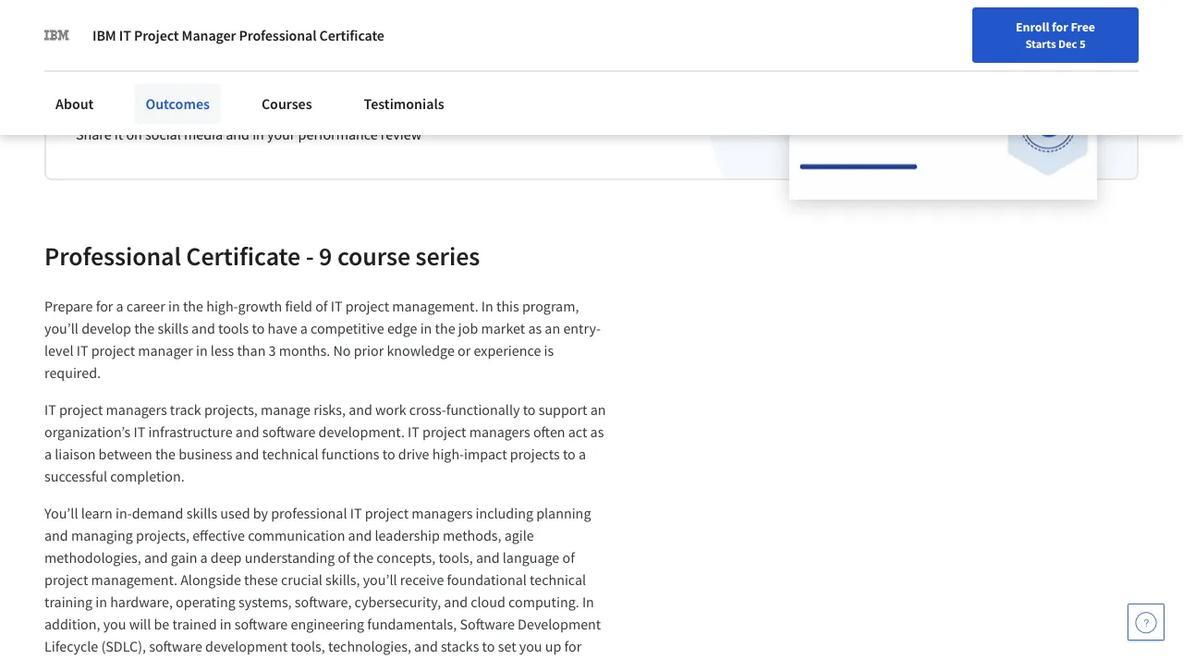 Task type: vqa. For each thing, say whether or not it's contained in the screenshot.
Dec
yes



Task type: locate. For each thing, give the bounding box(es) containing it.
it right ibm
[[119, 26, 131, 44]]

professional
[[239, 26, 317, 44], [44, 240, 181, 272]]

tools, down methods,
[[438, 548, 473, 567]]

certificate up growth
[[186, 240, 301, 272]]

career up outcomes
[[150, 53, 220, 86]]

development.
[[318, 422, 405, 441]]

it down required.
[[44, 400, 56, 419]]

dec
[[1058, 36, 1077, 51]]

0 vertical spatial projects,
[[204, 400, 258, 419]]

in
[[481, 297, 493, 315], [582, 592, 594, 611]]

ibm image
[[44, 22, 70, 48]]

1 horizontal spatial management.
[[392, 297, 478, 315]]

develop
[[81, 319, 131, 337]]

project up competitive
[[345, 297, 389, 315]]

1 vertical spatial projects,
[[136, 526, 189, 544]]

1 horizontal spatial technical
[[530, 570, 586, 589]]

1 horizontal spatial your
[[267, 125, 295, 143]]

it up competitive
[[331, 297, 342, 315]]

1 horizontal spatial this
[[496, 297, 519, 315]]

0 horizontal spatial or
[[397, 103, 411, 121]]

cybersecurity,
[[355, 592, 441, 611]]

entry-
[[563, 319, 601, 337]]

None search field
[[249, 12, 433, 49]]

1 vertical spatial software
[[234, 615, 288, 633]]

or down the job
[[458, 341, 471, 360]]

0 horizontal spatial you
[[103, 615, 126, 633]]

for inside prepare for a career in the high-growth field of it project management. in this program, you'll develop the skills and tools to have a competitive edge in the job market as an entry- level it project manager in less than 3 months. no prior knowledge or experience is required.
[[96, 297, 113, 315]]

experience
[[474, 341, 541, 360]]

management. inside prepare for a career in the high-growth field of it project management. in this program, you'll develop the skills and tools to have a competitive edge in the job market as an entry- level it project manager in less than 3 months. no prior knowledge or experience is required.
[[392, 297, 478, 315]]

0 vertical spatial professional
[[239, 26, 317, 44]]

0 horizontal spatial as
[[528, 319, 542, 337]]

business
[[179, 445, 232, 463]]

career up develop in the left of the page
[[126, 297, 165, 315]]

for inside enroll for free starts dec 5
[[1052, 18, 1068, 35]]

development
[[518, 615, 601, 633]]

1 horizontal spatial high-
[[432, 445, 464, 463]]

0 vertical spatial for
[[1052, 18, 1068, 35]]

high- inside prepare for a career in the high-growth field of it project management. in this program, you'll develop the skills and tools to have a competitive edge in the job market as an entry- level it project manager in less than 3 months. no prior knowledge or experience is required.
[[206, 297, 238, 315]]

management.
[[392, 297, 478, 315], [91, 570, 177, 589]]

used
[[220, 504, 250, 522]]

as
[[528, 319, 542, 337], [590, 422, 604, 441]]

of inside prepare for a career in the high-growth field of it project management. in this program, you'll develop the skills and tools to have a competitive edge in the job market as an entry- level it project manager in less than 3 months. no prior knowledge or experience is required.
[[315, 297, 328, 315]]

in up market
[[481, 297, 493, 315]]

certificate up resume,
[[319, 26, 384, 44]]

1 vertical spatial career
[[126, 297, 165, 315]]

technical up "computing." at the bottom of page
[[530, 570, 586, 589]]

tools, down the engineering
[[291, 637, 325, 655]]

gain
[[171, 548, 197, 567]]

0 vertical spatial skills
[[158, 319, 188, 337]]

0 vertical spatial an
[[545, 319, 560, 337]]

1 horizontal spatial professional
[[239, 26, 317, 44]]

work
[[375, 400, 406, 419]]

in inside "add this credential to your linkedin profile, resume, or cv share it on social media and in your performance review"
[[252, 125, 264, 143]]

high-
[[206, 297, 238, 315], [432, 445, 464, 463]]

an down program,
[[545, 319, 560, 337]]

2 vertical spatial managers
[[412, 504, 473, 522]]

0 vertical spatial you'll
[[44, 319, 78, 337]]

1 horizontal spatial you'll
[[363, 570, 397, 589]]

impact
[[464, 445, 507, 463]]

0 horizontal spatial you'll
[[44, 319, 78, 337]]

software down be
[[149, 637, 202, 655]]

testimonials
[[364, 94, 444, 113]]

less
[[211, 341, 234, 360]]

1 vertical spatial high-
[[432, 445, 464, 463]]

projects
[[510, 445, 560, 463]]

0 vertical spatial certificate
[[319, 26, 384, 44]]

0 vertical spatial high-
[[206, 297, 238, 315]]

will
[[129, 615, 151, 633]]

0 vertical spatial or
[[397, 103, 411, 121]]

1 horizontal spatial or
[[458, 341, 471, 360]]

as down program,
[[528, 319, 542, 337]]

learn
[[81, 504, 113, 522]]

manager
[[138, 341, 193, 360]]

you'll inside prepare for a career in the high-growth field of it project management. in this program, you'll develop the skills and tools to have a competitive edge in the job market as an entry- level it project manager in less than 3 months. no prior knowledge or experience is required.
[[44, 319, 78, 337]]

an right support
[[590, 400, 606, 419]]

0 horizontal spatial professional
[[44, 240, 181, 272]]

managers up impact on the bottom of page
[[469, 422, 530, 441]]

of right field
[[315, 297, 328, 315]]

managers up methods,
[[412, 504, 473, 522]]

to
[[195, 103, 207, 121], [252, 319, 265, 337], [523, 400, 536, 419], [382, 445, 395, 463], [563, 445, 576, 463], [482, 637, 495, 655]]

tools,
[[438, 548, 473, 567], [291, 637, 325, 655]]

a right gain
[[200, 548, 208, 567]]

as right act
[[590, 422, 604, 441]]

1 horizontal spatial you
[[519, 637, 542, 655]]

alongside
[[180, 570, 241, 589]]

1 vertical spatial in
[[582, 592, 594, 611]]

1 horizontal spatial tools,
[[438, 548, 473, 567]]

a
[[132, 53, 145, 86], [116, 297, 124, 315], [300, 319, 308, 337], [44, 445, 52, 463], [579, 445, 586, 463], [200, 548, 208, 567]]

for up develop in the left of the page
[[96, 297, 113, 315]]

2 horizontal spatial of
[[562, 548, 575, 567]]

skills up 'manager' at the left bottom of the page
[[158, 319, 188, 337]]

1 vertical spatial this
[[496, 297, 519, 315]]

0 horizontal spatial an
[[545, 319, 560, 337]]

the inside you'll learn in-demand skills used by professional it project managers including planning and managing projects, effective communication and leadership methods, agile methodologies, and gain a deep understanding of the concepts, tools, and language of project management. alongside these crucial skills, you'll receive foundational technical training in hardware, operating systems, software, cybersecurity, and cloud computing. in addition, you will be trained in software engineering fundamentals, software development lifecycle (sdlc), software development tools, technologies, and stacks to set you
[[353, 548, 374, 567]]

and right media
[[226, 125, 249, 143]]

set
[[498, 637, 516, 655]]

1 vertical spatial professional
[[44, 240, 181, 272]]

stacks
[[441, 637, 479, 655]]

1 vertical spatial management.
[[91, 570, 177, 589]]

professional certificate - 9 course series
[[44, 240, 480, 272]]

for up dec
[[1052, 18, 1068, 35]]

project up training
[[44, 570, 88, 589]]

your down linkedin
[[267, 125, 295, 143]]

software
[[262, 422, 316, 441], [234, 615, 288, 633], [149, 637, 202, 655]]

show notifications image
[[1001, 23, 1023, 45]]

or inside prepare for a career in the high-growth field of it project management. in this program, you'll develop the skills and tools to have a competitive edge in the job market as an entry- level it project manager in less than 3 months. no prior knowledge or experience is required.
[[458, 341, 471, 360]]

technical down manage
[[262, 445, 319, 463]]

software down manage
[[262, 422, 316, 441]]

1 horizontal spatial certificate
[[319, 26, 384, 44]]

software down systems,
[[234, 615, 288, 633]]

for for enroll
[[1052, 18, 1068, 35]]

1 vertical spatial an
[[590, 400, 606, 419]]

0 horizontal spatial certificate
[[186, 240, 301, 272]]

enroll for free starts dec 5
[[1016, 18, 1095, 51]]

and right the 'infrastructure'
[[236, 422, 259, 441]]

competitive
[[311, 319, 384, 337]]

linkedin
[[241, 103, 295, 121]]

by
[[253, 504, 268, 522]]

to down growth
[[252, 319, 265, 337]]

menu item
[[863, 18, 982, 79]]

0 horizontal spatial for
[[96, 297, 113, 315]]

0 vertical spatial this
[[103, 103, 126, 121]]

often
[[533, 422, 565, 441]]

1 horizontal spatial in
[[582, 592, 594, 611]]

1 vertical spatial technical
[[530, 570, 586, 589]]

and left leadership
[[348, 526, 372, 544]]

growth
[[238, 297, 282, 315]]

an inside it project managers track projects, manage risks, and work cross-functionally to support an organization's it infrastructure and software development. it project managers often act as a liaison between the business and technical functions to drive high-impact projects to a successful completion.
[[590, 400, 606, 419]]

or inside "add this credential to your linkedin profile, resume, or cv share it on social media and in your performance review"
[[397, 103, 411, 121]]

add
[[76, 103, 100, 121]]

a right earn
[[132, 53, 145, 86]]

0 vertical spatial as
[[528, 319, 542, 337]]

skills,
[[325, 570, 360, 589]]

this inside prepare for a career in the high-growth field of it project management. in this program, you'll develop the skills and tools to have a competitive edge in the job market as an entry- level it project manager in less than 3 months. no prior knowledge or experience is required.
[[496, 297, 519, 315]]

you'll up level
[[44, 319, 78, 337]]

1 vertical spatial you
[[519, 637, 542, 655]]

your up media
[[210, 103, 238, 121]]

0 vertical spatial software
[[262, 422, 316, 441]]

be
[[154, 615, 169, 633]]

0 horizontal spatial technical
[[262, 445, 319, 463]]

functionally
[[446, 400, 520, 419]]

and up less
[[191, 319, 215, 337]]

it right professional
[[350, 504, 362, 522]]

this up market
[[496, 297, 519, 315]]

a up develop in the left of the page
[[116, 297, 124, 315]]

of up skills,
[[338, 548, 350, 567]]

0 vertical spatial management.
[[392, 297, 478, 315]]

and left gain
[[144, 548, 168, 567]]

9
[[319, 240, 332, 272]]

1 vertical spatial certificate
[[186, 240, 301, 272]]

1 vertical spatial or
[[458, 341, 471, 360]]

ibm
[[92, 26, 116, 44]]

1 horizontal spatial as
[[590, 422, 604, 441]]

or left cv in the left top of the page
[[397, 103, 411, 121]]

you'll
[[44, 319, 78, 337], [363, 570, 397, 589]]

1 horizontal spatial projects,
[[204, 400, 258, 419]]

1 vertical spatial tools,
[[291, 637, 325, 655]]

for
[[1052, 18, 1068, 35], [96, 297, 113, 315]]

1 horizontal spatial an
[[590, 400, 606, 419]]

technologies,
[[328, 637, 411, 655]]

0 horizontal spatial in
[[481, 297, 493, 315]]

to down act
[[563, 445, 576, 463]]

required.
[[44, 363, 101, 382]]

0 horizontal spatial this
[[103, 103, 126, 121]]

it up between
[[134, 422, 145, 441]]

your
[[210, 103, 238, 121], [267, 125, 295, 143]]

market
[[481, 319, 525, 337]]

cv
[[414, 103, 430, 121]]

in up "development"
[[582, 592, 594, 611]]

act
[[568, 422, 587, 441]]

high- right drive
[[432, 445, 464, 463]]

1 vertical spatial for
[[96, 297, 113, 315]]

you right set
[[519, 637, 542, 655]]

social
[[145, 125, 181, 143]]

to up often
[[523, 400, 536, 419]]

including
[[476, 504, 533, 522]]

you'll up cybersecurity,
[[363, 570, 397, 589]]

1 vertical spatial as
[[590, 422, 604, 441]]

in inside you'll learn in-demand skills used by professional it project managers including planning and managing projects, effective communication and leadership methods, agile methodologies, and gain a deep understanding of the concepts, tools, and language of project management. alongside these crucial skills, you'll receive foundational technical training in hardware, operating systems, software, cybersecurity, and cloud computing. in addition, you will be trained in software engineering fundamentals, software development lifecycle (sdlc), software development tools, technologies, and stacks to set you
[[582, 592, 594, 611]]

review
[[381, 125, 422, 143]]

project down develop in the left of the page
[[91, 341, 135, 360]]

0 horizontal spatial management.
[[91, 570, 177, 589]]

to up media
[[195, 103, 207, 121]]

these
[[244, 570, 278, 589]]

1 vertical spatial skills
[[186, 504, 217, 522]]

professional up prepare
[[44, 240, 181, 272]]

this
[[103, 103, 126, 121], [496, 297, 519, 315]]

enroll
[[1016, 18, 1049, 35]]

this up it
[[103, 103, 126, 121]]

as inside prepare for a career in the high-growth field of it project management. in this program, you'll develop the skills and tools to have a competitive edge in the job market as an entry- level it project manager in less than 3 months. no prior knowledge or experience is required.
[[528, 319, 542, 337]]

concepts,
[[377, 548, 436, 567]]

to inside prepare for a career in the high-growth field of it project management. in this program, you'll develop the skills and tools to have a competitive edge in the job market as an entry- level it project manager in less than 3 months. no prior knowledge or experience is required.
[[252, 319, 265, 337]]

skills inside prepare for a career in the high-growth field of it project management. in this program, you'll develop the skills and tools to have a competitive edge in the job market as an entry- level it project manager in less than 3 months. no prior knowledge or experience is required.
[[158, 319, 188, 337]]

career
[[150, 53, 220, 86], [126, 297, 165, 315]]

1 vertical spatial you'll
[[363, 570, 397, 589]]

of right the language
[[562, 548, 575, 567]]

to left set
[[482, 637, 495, 655]]

edge
[[387, 319, 417, 337]]

the
[[183, 297, 203, 315], [134, 319, 155, 337], [435, 319, 455, 337], [155, 445, 176, 463], [353, 548, 374, 567]]

knowledge
[[387, 341, 455, 360]]

the inside it project managers track projects, manage risks, and work cross-functionally to support an organization's it infrastructure and software development. it project managers often act as a liaison between the business and technical functions to drive high-impact projects to a successful completion.
[[155, 445, 176, 463]]

management. up the hardware,
[[91, 570, 177, 589]]

managers up between
[[106, 400, 167, 419]]

skills up effective
[[186, 504, 217, 522]]

it up drive
[[408, 422, 419, 441]]

planning
[[536, 504, 591, 522]]

prepare
[[44, 297, 93, 315]]

coursera image
[[15, 15, 132, 45]]

0 horizontal spatial your
[[210, 103, 238, 121]]

0 horizontal spatial high-
[[206, 297, 238, 315]]

in down linkedin
[[252, 125, 264, 143]]

skills
[[158, 319, 188, 337], [186, 504, 217, 522]]

about link
[[44, 83, 105, 124]]

help center image
[[1135, 611, 1157, 633]]

and right business
[[235, 445, 259, 463]]

projects, right track
[[204, 400, 258, 419]]

0 horizontal spatial projects,
[[136, 526, 189, 544]]

0 horizontal spatial of
[[315, 297, 328, 315]]

projects, down demand at the left bottom
[[136, 526, 189, 544]]

0 horizontal spatial tools,
[[291, 637, 325, 655]]

computing.
[[508, 592, 579, 611]]

1 horizontal spatial for
[[1052, 18, 1068, 35]]

projects, inside it project managers track projects, manage risks, and work cross-functionally to support an organization's it infrastructure and software development. it project managers often act as a liaison between the business and technical functions to drive high-impact projects to a successful completion.
[[204, 400, 258, 419]]

you up (sdlc),
[[103, 615, 126, 633]]

management. up the job
[[392, 297, 478, 315]]

0 vertical spatial in
[[481, 297, 493, 315]]

professional up certificate
[[239, 26, 317, 44]]

1 vertical spatial your
[[267, 125, 295, 143]]

technical
[[262, 445, 319, 463], [530, 570, 586, 589]]

0 vertical spatial technical
[[262, 445, 319, 463]]

high- up tools
[[206, 297, 238, 315]]



Task type: describe. For each thing, give the bounding box(es) containing it.
and up foundational at the left bottom of the page
[[476, 548, 500, 567]]

5
[[1079, 36, 1086, 51]]

projects, inside you'll learn in-demand skills used by professional it project managers including planning and managing projects, effective communication and leadership methods, agile methodologies, and gain a deep understanding of the concepts, tools, and language of project management. alongside these crucial skills, you'll receive foundational technical training in hardware, operating systems, software, cybersecurity, and cloud computing. in addition, you will be trained in software engineering fundamentals, software development lifecycle (sdlc), software development tools, technologies, and stacks to set you
[[136, 526, 189, 544]]

in up knowledge
[[420, 319, 432, 337]]

and inside "add this credential to your linkedin profile, resume, or cv share it on social media and in your performance review"
[[226, 125, 249, 143]]

manage
[[261, 400, 311, 419]]

to inside you'll learn in-demand skills used by professional it project managers including planning and managing projects, effective communication and leadership methods, agile methodologies, and gain a deep understanding of the concepts, tools, and language of project management. alongside these crucial skills, you'll receive foundational technical training in hardware, operating systems, software, cybersecurity, and cloud computing. in addition, you will be trained in software engineering fundamentals, software development lifecycle (sdlc), software development tools, technologies, and stacks to set you
[[482, 637, 495, 655]]

hardware,
[[110, 592, 173, 611]]

resume,
[[345, 103, 395, 121]]

outcomes link
[[134, 83, 221, 124]]

professional
[[271, 504, 347, 522]]

2 vertical spatial software
[[149, 637, 202, 655]]

foundational
[[447, 570, 527, 589]]

no
[[333, 341, 351, 360]]

methodologies,
[[44, 548, 141, 567]]

share
[[76, 125, 112, 143]]

field
[[285, 297, 312, 315]]

free
[[1071, 18, 1095, 35]]

project
[[134, 26, 179, 44]]

course
[[337, 240, 410, 272]]

(sdlc),
[[101, 637, 146, 655]]

career inside prepare for a career in the high-growth field of it project management. in this program, you'll develop the skills and tools to have a competitive edge in the job market as an entry- level it project manager in less than 3 months. no prior knowledge or experience is required.
[[126, 297, 165, 315]]

software
[[460, 615, 515, 633]]

demand
[[132, 504, 183, 522]]

completion.
[[110, 467, 185, 485]]

technical inside it project managers track projects, manage risks, and work cross-functionally to support an organization's it infrastructure and software development. it project managers often act as a liaison between the business and technical functions to drive high-impact projects to a successful completion.
[[262, 445, 319, 463]]

tools
[[218, 319, 249, 337]]

track
[[170, 400, 201, 419]]

a down act
[[579, 445, 586, 463]]

0 vertical spatial career
[[150, 53, 220, 86]]

methods,
[[443, 526, 501, 544]]

liaison
[[55, 445, 96, 463]]

1 vertical spatial managers
[[469, 422, 530, 441]]

risks,
[[313, 400, 346, 419]]

development
[[205, 637, 288, 655]]

about
[[55, 94, 94, 113]]

performance
[[298, 125, 378, 143]]

and down you'll
[[44, 526, 68, 544]]

level
[[44, 341, 74, 360]]

3
[[269, 341, 276, 360]]

addition,
[[44, 615, 100, 633]]

to inside "add this credential to your linkedin profile, resume, or cv share it on social media and in your performance review"
[[195, 103, 207, 121]]

management. inside you'll learn in-demand skills used by professional it project managers including planning and managing projects, effective communication and leadership methods, agile methodologies, and gain a deep understanding of the concepts, tools, and language of project management. alongside these crucial skills, you'll receive foundational technical training in hardware, operating systems, software, cybersecurity, and cloud computing. in addition, you will be trained in software engineering fundamentals, software development lifecycle (sdlc), software development tools, technologies, and stacks to set you
[[91, 570, 177, 589]]

software,
[[295, 592, 352, 611]]

systems,
[[238, 592, 292, 611]]

project down "cross-"
[[422, 422, 466, 441]]

on
[[126, 125, 142, 143]]

for for prepare
[[96, 297, 113, 315]]

to left drive
[[382, 445, 395, 463]]

program,
[[522, 297, 579, 315]]

it
[[114, 125, 123, 143]]

in up 'manager' at the left bottom of the page
[[168, 297, 180, 315]]

skills inside you'll learn in-demand skills used by professional it project managers including planning and managing projects, effective communication and leadership methods, agile methodologies, and gain a deep understanding of the concepts, tools, and language of project management. alongside these crucial skills, you'll receive foundational technical training in hardware, operating systems, software, cybersecurity, and cloud computing. in addition, you will be trained in software engineering fundamentals, software development lifecycle (sdlc), software development tools, technologies, and stacks to set you
[[186, 504, 217, 522]]

fundamentals,
[[367, 615, 457, 633]]

a inside you'll learn in-demand skills used by professional it project managers including planning and managing projects, effective communication and leadership methods, agile methodologies, and gain a deep understanding of the concepts, tools, and language of project management. alongside these crucial skills, you'll receive foundational technical training in hardware, operating systems, software, cybersecurity, and cloud computing. in addition, you will be trained in software engineering fundamentals, software development lifecycle (sdlc), software development tools, technologies, and stacks to set you
[[200, 548, 208, 567]]

0 vertical spatial tools,
[[438, 548, 473, 567]]

communication
[[248, 526, 345, 544]]

cloud
[[471, 592, 505, 611]]

-
[[306, 240, 314, 272]]

in inside prepare for a career in the high-growth field of it project management. in this program, you'll develop the skills and tools to have a competitive edge in the job market as an entry- level it project manager in less than 3 months. no prior knowledge or experience is required.
[[481, 297, 493, 315]]

managers inside you'll learn in-demand skills used by professional it project managers including planning and managing projects, effective communication and leadership methods, agile methodologies, and gain a deep understanding of the concepts, tools, and language of project management. alongside these crucial skills, you'll receive foundational technical training in hardware, operating systems, software, cybersecurity, and cloud computing. in addition, you will be trained in software engineering fundamentals, software development lifecycle (sdlc), software development tools, technologies, and stacks to set you
[[412, 504, 473, 522]]

organization's
[[44, 422, 131, 441]]

deep
[[211, 548, 242, 567]]

drive
[[398, 445, 429, 463]]

add this credential to your linkedin profile, resume, or cv share it on social media and in your performance review
[[76, 103, 430, 143]]

lifecycle
[[44, 637, 98, 655]]

in left less
[[196, 341, 208, 360]]

effective
[[192, 526, 245, 544]]

have
[[268, 319, 297, 337]]

project up leadership
[[365, 504, 409, 522]]

in-
[[116, 504, 132, 522]]

0 vertical spatial your
[[210, 103, 238, 121]]

as inside it project managers track projects, manage risks, and work cross-functionally to support an organization's it infrastructure and software development. it project managers often act as a liaison between the business and technical functions to drive high-impact projects to a successful completion.
[[590, 422, 604, 441]]

in right training
[[95, 592, 107, 611]]

understanding
[[245, 548, 335, 567]]

a right have
[[300, 319, 308, 337]]

language
[[503, 548, 559, 567]]

is
[[544, 341, 554, 360]]

testimonials link
[[353, 83, 455, 124]]

training
[[44, 592, 93, 611]]

high- inside it project managers track projects, manage risks, and work cross-functionally to support an organization's it infrastructure and software development. it project managers often act as a liaison between the business and technical functions to drive high-impact projects to a successful completion.
[[432, 445, 464, 463]]

operating
[[176, 592, 235, 611]]

software inside it project managers track projects, manage risks, and work cross-functionally to support an organization's it infrastructure and software development. it project managers often act as a liaison between the business and technical functions to drive high-impact projects to a successful completion.
[[262, 422, 316, 441]]

between
[[99, 445, 152, 463]]

trained
[[172, 615, 217, 633]]

a left 'liaison'
[[44, 445, 52, 463]]

cross-
[[409, 400, 446, 419]]

prior
[[354, 341, 384, 360]]

an inside prepare for a career in the high-growth field of it project management. in this program, you'll develop the skills and tools to have a competitive edge in the job market as an entry- level it project manager in less than 3 months. no prior knowledge or experience is required.
[[545, 319, 560, 337]]

0 vertical spatial managers
[[106, 400, 167, 419]]

and left cloud
[[444, 592, 468, 611]]

and up development.
[[349, 400, 372, 419]]

you'll inside you'll learn in-demand skills used by professional it project managers including planning and managing projects, effective communication and leadership methods, agile methodologies, and gain a deep understanding of the concepts, tools, and language of project management. alongside these crucial skills, you'll receive foundational technical training in hardware, operating systems, software, cybersecurity, and cloud computing. in addition, you will be trained in software engineering fundamentals, software development lifecycle (sdlc), software development tools, technologies, and stacks to set you
[[363, 570, 397, 589]]

courses link
[[250, 83, 323, 124]]

this inside "add this credential to your linkedin profile, resume, or cv share it on social media and in your performance review"
[[103, 103, 126, 121]]

and down fundamentals,
[[414, 637, 438, 655]]

1 horizontal spatial of
[[338, 548, 350, 567]]

you'll learn in-demand skills used by professional it project managers including planning and managing projects, effective communication and leadership methods, agile methodologies, and gain a deep understanding of the concepts, tools, and language of project management. alongside these crucial skills, you'll receive foundational technical training in hardware, operating systems, software, cybersecurity, and cloud computing. in addition, you will be trained in software engineering fundamentals, software development lifecycle (sdlc), software development tools, technologies, and stacks to set you 
[[44, 504, 604, 659]]

in down operating
[[220, 615, 232, 633]]

earn
[[76, 53, 127, 86]]

0 vertical spatial you
[[103, 615, 126, 633]]

starts
[[1025, 36, 1056, 51]]

engineering
[[291, 615, 364, 633]]

it project managers track projects, manage risks, and work cross-functionally to support an organization's it infrastructure and software development. it project managers often act as a liaison between the business and technical functions to drive high-impact projects to a successful completion.
[[44, 400, 609, 485]]

media
[[184, 125, 223, 143]]

profile,
[[298, 103, 342, 121]]

job
[[458, 319, 478, 337]]

receive
[[400, 570, 444, 589]]

certificate
[[225, 53, 336, 86]]

it inside you'll learn in-demand skills used by professional it project managers including planning and managing projects, effective communication and leadership methods, agile methodologies, and gain a deep understanding of the concepts, tools, and language of project management. alongside these crucial skills, you'll receive foundational technical training in hardware, operating systems, software, cybersecurity, and cloud computing. in addition, you will be trained in software engineering fundamentals, software development lifecycle (sdlc), software development tools, technologies, and stacks to set you
[[350, 504, 362, 522]]

infrastructure
[[148, 422, 233, 441]]

series
[[415, 240, 480, 272]]

crucial
[[281, 570, 322, 589]]

coursera career certificate image
[[789, 1, 1097, 199]]

technical inside you'll learn in-demand skills used by professional it project managers including planning and managing projects, effective communication and leadership methods, agile methodologies, and gain a deep understanding of the concepts, tools, and language of project management. alongside these crucial skills, you'll receive foundational technical training in hardware, operating systems, software, cybersecurity, and cloud computing. in addition, you will be trained in software engineering fundamentals, software development lifecycle (sdlc), software development tools, technologies, and stacks to set you
[[530, 570, 586, 589]]

and inside prepare for a career in the high-growth field of it project management. in this program, you'll develop the skills and tools to have a competitive edge in the job market as an entry- level it project manager in less than 3 months. no prior knowledge or experience is required.
[[191, 319, 215, 337]]

earn a career certificate
[[76, 53, 336, 86]]

successful
[[44, 467, 107, 485]]

project up organization's
[[59, 400, 103, 419]]

support
[[539, 400, 587, 419]]

it right level
[[76, 341, 88, 360]]

prepare for a career in the high-growth field of it project management. in this program, you'll develop the skills and tools to have a competitive edge in the job market as an entry- level it project manager in less than 3 months. no prior knowledge or experience is required.
[[44, 297, 601, 382]]

functions
[[321, 445, 379, 463]]



